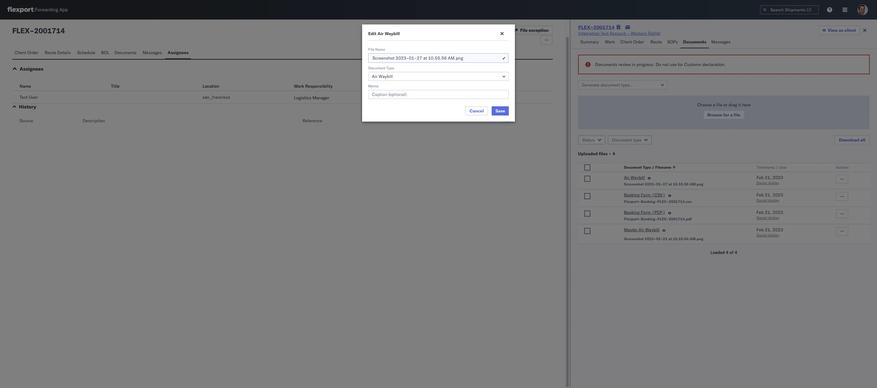 Task type: locate. For each thing, give the bounding box(es) containing it.
order down flex - 2001714
[[27, 50, 38, 55]]

assignees
[[168, 50, 189, 55], [20, 66, 43, 72]]

a right the 'choose'
[[713, 102, 716, 108]]

0 horizontal spatial a
[[713, 102, 716, 108]]

0 vertical spatial air
[[378, 31, 384, 36]]

form left (pdf)
[[641, 210, 651, 215]]

work down account
[[605, 39, 615, 45]]

2 2023 from the top
[[773, 192, 784, 198]]

2 ackley from the top
[[769, 198, 780, 203]]

0 horizontal spatial messages button
[[140, 47, 165, 59]]

order down the "western"
[[634, 39, 645, 45]]

waybill right edit
[[385, 31, 400, 36]]

0 vertical spatial messages
[[712, 39, 731, 45]]

file left or on the right
[[717, 102, 723, 108]]

flex- down (csv)
[[658, 199, 669, 204]]

1 horizontal spatial file
[[734, 112, 741, 118]]

1 / from the left
[[653, 165, 655, 170]]

4 2023 from the top
[[773, 227, 784, 233]]

Search Shipments (/) text field
[[761, 5, 820, 14]]

0 horizontal spatial name
[[20, 83, 31, 89]]

10.55.56 up "2001714.csv"
[[673, 182, 689, 187]]

1 vertical spatial order
[[27, 50, 38, 55]]

work inside work button
[[605, 39, 615, 45]]

0 horizontal spatial waybill
[[385, 31, 400, 36]]

1 vertical spatial 10.55.56
[[673, 182, 689, 187]]

user up history
[[29, 94, 38, 100]]

am.png right 10.10.04
[[690, 237, 704, 241]]

file down it
[[734, 112, 741, 118]]

client order button down flex
[[12, 47, 42, 59]]

sops button
[[665, 36, 681, 48]]

a down drag
[[731, 112, 733, 118]]

for down or on the right
[[724, 112, 730, 118]]

feb 21, 2023 daniel ackley for booking form (csv)
[[757, 192, 784, 203]]

use
[[670, 62, 677, 67]]

2023
[[773, 175, 784, 180], [773, 192, 784, 198], [773, 210, 784, 215], [773, 227, 784, 233]]

1 horizontal spatial documents button
[[681, 36, 709, 48]]

1 horizontal spatial a
[[731, 112, 733, 118]]

2001714.pdf
[[669, 217, 692, 221]]

2 feb from the top
[[757, 192, 764, 198]]

booking up master
[[624, 210, 640, 215]]

flex-
[[579, 24, 594, 30], [658, 199, 669, 204], [658, 217, 669, 221]]

0 horizontal spatial test
[[20, 94, 28, 100]]

0 vertical spatial 27
[[417, 55, 422, 61]]

document type
[[612, 137, 642, 143]]

master air waybill link
[[624, 227, 660, 234]]

27 up air waybill 'text field'
[[417, 55, 422, 61]]

4 left of
[[726, 250, 729, 255]]

/ right timestamp
[[776, 165, 779, 170]]

a
[[713, 102, 716, 108], [731, 112, 733, 118]]

client order button down the "western"
[[618, 36, 649, 48]]

- down forwarding app link
[[30, 26, 34, 35]]

27 up (csv)
[[663, 182, 668, 187]]

0 vertical spatial at
[[424, 55, 427, 61]]

document up air waybill
[[624, 165, 643, 170]]

browse for a file
[[708, 112, 741, 118]]

/ left filename
[[653, 165, 655, 170]]

history button
[[19, 104, 36, 110]]

2 vertical spatial waybill
[[646, 227, 660, 233]]

feb 21, 2023 daniel ackley for air waybill
[[757, 175, 784, 185]]

2 21, from the top
[[765, 192, 772, 198]]

None checkbox
[[585, 176, 591, 182], [585, 193, 591, 199], [585, 211, 591, 217], [585, 176, 591, 182], [585, 193, 591, 199], [585, 211, 591, 217]]

10.55.56
[[428, 55, 447, 61], [673, 182, 689, 187]]

messages button
[[709, 36, 734, 48], [140, 47, 165, 59]]

am.png down document type / filename button
[[690, 182, 704, 187]]

daniel for booking form (csv)
[[757, 198, 768, 203]]

feb
[[757, 175, 764, 180], [757, 192, 764, 198], [757, 210, 764, 215], [757, 227, 764, 233]]

document inside button
[[624, 165, 643, 170]]

2023 for air waybill
[[773, 175, 784, 180]]

work responsibility
[[294, 83, 333, 89]]

route
[[651, 39, 662, 45], [45, 50, 56, 55]]

1 vertical spatial user
[[780, 165, 787, 170]]

feb for booking form (pdf)
[[757, 210, 764, 215]]

2 vertical spatial 2023-
[[645, 237, 657, 241]]

document for document type
[[369, 66, 386, 70]]

1 vertical spatial screenshot
[[624, 182, 644, 187]]

work
[[605, 39, 615, 45], [294, 83, 304, 89]]

type
[[387, 66, 394, 70], [643, 165, 652, 170]]

1 vertical spatial a
[[731, 112, 733, 118]]

flex-2001714 link
[[579, 24, 615, 30]]

0 horizontal spatial file
[[717, 102, 723, 108]]

time
[[501, 118, 511, 124]]

work for work responsibility
[[294, 83, 304, 89]]

actions
[[837, 165, 849, 170]]

file exception button
[[511, 26, 553, 35], [511, 26, 553, 35]]

western
[[631, 31, 647, 36]]

file down edit
[[369, 47, 375, 52]]

0 horizontal spatial type
[[387, 66, 394, 70]]

client down integration test account - western digital link
[[621, 39, 632, 45]]

screenshot 2023-01-27 at 10.55.56 am.png up air waybill 'text field'
[[373, 55, 463, 61]]

screenshot up document type at the left top of the page
[[373, 55, 395, 61]]

flex
[[12, 26, 30, 35]]

3 feb 21, 2023 daniel ackley from the top
[[757, 210, 784, 220]]

1 horizontal spatial for
[[724, 112, 730, 118]]

1 feb from the top
[[757, 175, 764, 180]]

1 flexport- from the top
[[624, 199, 641, 204]]

feb for air waybill
[[757, 175, 764, 180]]

flex- for booking form (csv)
[[658, 199, 669, 204]]

2001714.csv
[[669, 199, 692, 204]]

route down digital
[[651, 39, 662, 45]]

0 horizontal spatial documents
[[115, 50, 137, 55]]

2 / from the left
[[776, 165, 779, 170]]

1 booking from the top
[[624, 192, 640, 198]]

screenshot
[[373, 55, 395, 61], [624, 182, 644, 187], [624, 237, 644, 241]]

file name
[[369, 47, 385, 52]]

waybill for edit air waybill
[[385, 31, 400, 36]]

booking- down booking form (pdf)
[[641, 217, 658, 221]]

1 vertical spatial air
[[624, 175, 630, 180]]

view
[[828, 28, 838, 33]]

documents right bol button
[[115, 50, 137, 55]]

1 21, from the top
[[765, 175, 772, 180]]

client order down the "western"
[[621, 39, 645, 45]]

0 horizontal spatial file
[[369, 47, 375, 52]]

1 horizontal spatial messages
[[712, 39, 731, 45]]

2001714 down forwarding app
[[34, 26, 65, 35]]

document up memo at the left top
[[369, 66, 386, 70]]

2023- down master air waybill link
[[645, 237, 657, 241]]

air for edit
[[378, 31, 384, 36]]

1 vertical spatial assignees button
[[20, 66, 43, 72]]

2 horizontal spatial 4
[[735, 250, 738, 255]]

None checkbox
[[585, 165, 591, 171], [585, 228, 591, 234], [585, 165, 591, 171], [585, 228, 591, 234]]

route for route details
[[45, 50, 56, 55]]

browse for a file button
[[704, 110, 745, 120]]

document
[[369, 66, 386, 70], [612, 137, 632, 143], [624, 165, 643, 170]]

0 horizontal spatial documents button
[[112, 47, 140, 59]]

form left (csv)
[[641, 192, 651, 198]]

2023 for booking form (pdf)
[[773, 210, 784, 215]]

4 feb 21, 2023 daniel ackley from the top
[[757, 227, 784, 238]]

air right master
[[639, 227, 645, 233]]

route details button
[[42, 47, 75, 59]]

2023- down the edit air waybill
[[396, 55, 409, 61]]

screenshot 2023-02-21 at 10.10.04 am.png
[[624, 237, 704, 241]]

test down flex-2001714 link
[[601, 31, 609, 36]]

reference
[[303, 118, 322, 124]]

0 vertical spatial work
[[605, 39, 615, 45]]

1 vertical spatial document
[[612, 137, 632, 143]]

daniel for air waybill
[[757, 181, 768, 185]]

0 horizontal spatial 4
[[613, 151, 616, 157]]

2 form from the top
[[641, 210, 651, 215]]

screenshot 2023-01-27 at 10.55.56 am.png
[[373, 55, 463, 61], [624, 182, 704, 187]]

user right timestamp
[[780, 165, 787, 170]]

1 horizontal spatial type
[[643, 165, 652, 170]]

1 2023 from the top
[[773, 175, 784, 180]]

1 vertical spatial 27
[[663, 182, 668, 187]]

feb 21, 2023 daniel ackley
[[757, 175, 784, 185], [757, 192, 784, 203], [757, 210, 784, 220], [757, 227, 784, 238]]

screenshot down master
[[624, 237, 644, 241]]

0 horizontal spatial screenshot 2023-01-27 at 10.55.56 am.png
[[373, 55, 463, 61]]

0 vertical spatial flexport-
[[624, 199, 641, 204]]

test up history
[[20, 94, 28, 100]]

1 horizontal spatial user
[[780, 165, 787, 170]]

1 vertical spatial for
[[724, 112, 730, 118]]

feb 21, 2023 daniel ackley for booking form (pdf)
[[757, 210, 784, 220]]

4 feb from the top
[[757, 227, 764, 233]]

at down filename
[[669, 182, 672, 187]]

1 horizontal spatial work
[[605, 39, 615, 45]]

air waybill
[[624, 175, 645, 180]]

1 horizontal spatial name
[[376, 47, 385, 52]]

1 vertical spatial flexport-
[[624, 217, 641, 221]]

flex- for booking form (pdf)
[[658, 217, 669, 221]]

3 daniel from the top
[[757, 216, 768, 220]]

waybill for master air waybill
[[646, 227, 660, 233]]

form inside the booking form (csv) link
[[641, 192, 651, 198]]

0 horizontal spatial user
[[29, 94, 38, 100]]

1 horizontal spatial air
[[624, 175, 630, 180]]

documents left review
[[596, 62, 618, 67]]

2 daniel from the top
[[757, 198, 768, 203]]

booking
[[624, 192, 640, 198], [624, 210, 640, 215]]

2 vertical spatial am.png
[[690, 237, 704, 241]]

documents
[[684, 39, 707, 45], [115, 50, 137, 55], [596, 62, 618, 67]]

0 vertical spatial client order
[[621, 39, 645, 45]]

2001714 up account
[[594, 24, 615, 30]]

1 vertical spatial am.png
[[690, 182, 704, 187]]

21, for booking form (pdf)
[[765, 210, 772, 215]]

2 horizontal spatial waybill
[[646, 227, 660, 233]]

name down the edit air waybill
[[376, 47, 385, 52]]

form inside booking form (pdf) "link"
[[641, 210, 651, 215]]

memo
[[369, 84, 379, 88]]

test
[[601, 31, 609, 36], [20, 94, 28, 100]]

messages for left messages button
[[143, 50, 162, 55]]

1 feb 21, 2023 daniel ackley from the top
[[757, 175, 784, 185]]

messages
[[712, 39, 731, 45], [143, 50, 162, 55]]

0 vertical spatial screenshot 2023-01-27 at 10.55.56 am.png
[[373, 55, 463, 61]]

waybill up 02-
[[646, 227, 660, 233]]

flex- up 'integration'
[[579, 24, 594, 30]]

0 vertical spatial client
[[621, 39, 632, 45]]

2 vertical spatial at
[[669, 237, 672, 241]]

for right use
[[678, 62, 684, 67]]

0 horizontal spatial /
[[653, 165, 655, 170]]

0 vertical spatial a
[[713, 102, 716, 108]]

4 for ∙
[[613, 151, 616, 157]]

document inside button
[[612, 137, 632, 143]]

3 21, from the top
[[765, 210, 772, 215]]

at right '21'
[[669, 237, 672, 241]]

1 horizontal spatial 27
[[663, 182, 668, 187]]

am.png up air waybill 'text field'
[[448, 55, 463, 61]]

1 daniel from the top
[[757, 181, 768, 185]]

daniel
[[757, 181, 768, 185], [757, 198, 768, 203], [757, 216, 768, 220], [757, 233, 768, 238]]

waybill down document type / filename
[[631, 175, 645, 180]]

form for (pdf)
[[641, 210, 651, 215]]

air
[[378, 31, 384, 36], [624, 175, 630, 180], [639, 227, 645, 233]]

type inside button
[[643, 165, 652, 170]]

download
[[840, 137, 860, 143]]

- left the "western"
[[627, 31, 630, 36]]

am.png
[[448, 55, 463, 61], [690, 182, 704, 187], [690, 237, 704, 241]]

screenshot 2023-01-27 at 10.55.56 am.png up (csv)
[[624, 182, 704, 187]]

work up logistics
[[294, 83, 304, 89]]

0 horizontal spatial for
[[678, 62, 684, 67]]

2 feb 21, 2023 daniel ackley from the top
[[757, 192, 784, 203]]

2 booking- from the top
[[641, 217, 658, 221]]

document left type
[[612, 137, 632, 143]]

file left exception
[[521, 28, 528, 33]]

flex - 2001714
[[12, 26, 65, 35]]

client
[[621, 39, 632, 45], [15, 50, 26, 55]]

1 form from the top
[[641, 192, 651, 198]]

flex- down (pdf)
[[658, 217, 669, 221]]

4 right ∙
[[613, 151, 616, 157]]

air waybill link
[[624, 175, 645, 182]]

ackley for booking form (pdf)
[[769, 216, 780, 220]]

air down document type / filename
[[624, 175, 630, 180]]

2 flexport- from the top
[[624, 217, 641, 221]]

file
[[717, 102, 723, 108], [734, 112, 741, 118]]

0 horizontal spatial route
[[45, 50, 56, 55]]

documents right sops button
[[684, 39, 707, 45]]

0 horizontal spatial 10.55.56
[[428, 55, 447, 61]]

screenshot down air waybill
[[624, 182, 644, 187]]

flexport- down booking form (csv)
[[624, 199, 641, 204]]

client order down flex
[[15, 50, 38, 55]]

1 vertical spatial file
[[734, 112, 741, 118]]

1 horizontal spatial route
[[651, 39, 662, 45]]

waybill inside master air waybill link
[[646, 227, 660, 233]]

booking- down booking form (csv)
[[641, 199, 658, 204]]

0 vertical spatial booking
[[624, 192, 640, 198]]

1 ackley from the top
[[769, 181, 780, 185]]

route left details
[[45, 50, 56, 55]]

choose a file or drag it here
[[698, 102, 751, 108]]

name up test user
[[20, 83, 31, 89]]

1 horizontal spatial assignees
[[168, 50, 189, 55]]

0 horizontal spatial 01-
[[409, 55, 417, 61]]

air right edit
[[378, 31, 384, 36]]

route inside button
[[45, 50, 56, 55]]

documents button right bol
[[112, 47, 140, 59]]

0 vertical spatial name
[[376, 47, 385, 52]]

declaration.
[[703, 62, 726, 67]]

0 horizontal spatial work
[[294, 83, 304, 89]]

2001714
[[594, 24, 615, 30], [34, 26, 65, 35]]

booking inside "link"
[[624, 210, 640, 215]]

1 booking- from the top
[[641, 199, 658, 204]]

0 vertical spatial waybill
[[385, 31, 400, 36]]

4
[[613, 151, 616, 157], [726, 250, 729, 255], [735, 250, 738, 255]]

2 vertical spatial air
[[639, 227, 645, 233]]

1 vertical spatial messages
[[143, 50, 162, 55]]

flexport- up master
[[624, 217, 641, 221]]

client order
[[621, 39, 645, 45], [15, 50, 38, 55]]

1 vertical spatial name
[[20, 83, 31, 89]]

3 feb from the top
[[757, 210, 764, 215]]

1 horizontal spatial assignees button
[[165, 47, 191, 59]]

4 for of
[[735, 250, 738, 255]]

2 booking from the top
[[624, 210, 640, 215]]

2 vertical spatial flex-
[[658, 217, 669, 221]]

01-
[[409, 55, 417, 61], [657, 182, 663, 187]]

for
[[678, 62, 684, 67], [724, 112, 730, 118]]

route inside button
[[651, 39, 662, 45]]

at up air waybill 'text field'
[[424, 55, 427, 61]]

forwarding app link
[[7, 7, 68, 13]]

2023- up booking form (csv)
[[645, 182, 657, 187]]

1 vertical spatial booking-
[[641, 217, 658, 221]]

documents button right sops
[[681, 36, 709, 48]]

1 vertical spatial form
[[641, 210, 651, 215]]

3 2023 from the top
[[773, 210, 784, 215]]

0 horizontal spatial assignees
[[20, 66, 43, 72]]

10.55.56 up air waybill 'text field'
[[428, 55, 447, 61]]

3 ackley from the top
[[769, 216, 780, 220]]

4 right of
[[735, 250, 738, 255]]

0 vertical spatial type
[[387, 66, 394, 70]]

client down flex
[[15, 50, 26, 55]]

sops
[[668, 39, 678, 45]]

4 21, from the top
[[765, 227, 772, 233]]

1 vertical spatial file
[[369, 47, 375, 52]]

booking down air waybill link
[[624, 192, 640, 198]]

user
[[29, 94, 38, 100], [780, 165, 787, 170]]



Task type: describe. For each thing, give the bounding box(es) containing it.
flexport. image
[[7, 7, 35, 13]]

1 horizontal spatial client
[[621, 39, 632, 45]]

document type / filename
[[624, 165, 672, 170]]

test user
[[20, 94, 38, 100]]

file exception
[[521, 28, 549, 33]]

bol
[[101, 50, 109, 55]]

for inside button
[[724, 112, 730, 118]]

integration test account - western digital link
[[579, 30, 661, 36]]

status
[[583, 137, 595, 143]]

download all
[[840, 137, 866, 143]]

flex-2001714
[[579, 24, 615, 30]]

details
[[57, 50, 71, 55]]

booking for booking form (pdf)
[[624, 210, 640, 215]]

integration
[[579, 31, 600, 36]]

master air waybill
[[624, 227, 660, 233]]

client
[[845, 28, 857, 33]]

file for file exception
[[521, 28, 528, 33]]

edit air waybill
[[369, 31, 400, 36]]

a inside button
[[731, 112, 733, 118]]

1 horizontal spatial messages button
[[709, 36, 734, 48]]

1 horizontal spatial order
[[634, 39, 645, 45]]

choose
[[698, 102, 712, 108]]

drag
[[729, 102, 738, 108]]

loaded 4 of 4
[[711, 250, 738, 255]]

2023 for booking form (csv)
[[773, 192, 784, 198]]

flexport-booking-flex-2001714.csv
[[624, 199, 692, 204]]

0 vertical spatial documents
[[684, 39, 707, 45]]

logistics
[[294, 95, 312, 101]]

0 vertical spatial 2023-
[[396, 55, 409, 61]]

document for document type / filename
[[624, 165, 643, 170]]

schedule button
[[75, 47, 99, 59]]

logistics manager
[[294, 95, 330, 101]]

account
[[610, 31, 626, 36]]

save
[[496, 108, 506, 114]]

1 vertical spatial documents
[[115, 50, 137, 55]]

1 horizontal spatial -
[[627, 31, 630, 36]]

messages for messages button to the right
[[712, 39, 731, 45]]

document type / filename button
[[623, 164, 745, 170]]

1 vertical spatial assignees
[[20, 66, 43, 72]]

edit
[[369, 31, 377, 36]]

route for route
[[651, 39, 662, 45]]

type
[[634, 137, 642, 143]]

timestamp / user
[[757, 165, 787, 170]]

browse
[[708, 112, 723, 118]]

responsibility
[[305, 83, 333, 89]]

cancel button
[[466, 106, 488, 116]]

4 daniel from the top
[[757, 233, 768, 238]]

work button
[[603, 36, 618, 48]]

(pdf)
[[652, 210, 666, 215]]

21
[[663, 237, 668, 241]]

0 vertical spatial assignees
[[168, 50, 189, 55]]

0 horizontal spatial 2001714
[[34, 26, 65, 35]]

save button
[[492, 106, 509, 116]]

here
[[743, 102, 751, 108]]

1 horizontal spatial 01-
[[657, 182, 663, 187]]

digital
[[648, 31, 661, 36]]

uploaded files ∙ 4
[[578, 151, 616, 157]]

ackley for air waybill
[[769, 181, 780, 185]]

booking- for (csv)
[[641, 199, 658, 204]]

booking form (pdf)
[[624, 210, 666, 215]]

view as client
[[828, 28, 857, 33]]

exception
[[529, 28, 549, 33]]

21, for booking form (csv)
[[765, 192, 772, 198]]

do
[[656, 62, 662, 67]]

cancel
[[470, 108, 484, 114]]

(csv)
[[652, 192, 666, 198]]

or
[[724, 102, 728, 108]]

loaded
[[711, 250, 725, 255]]

booking form (csv)
[[624, 192, 666, 198]]

as
[[839, 28, 844, 33]]

booking- for (pdf)
[[641, 217, 658, 221]]

booking form (csv) link
[[624, 192, 666, 199]]

summary
[[581, 39, 599, 45]]

1 horizontal spatial 10.55.56
[[673, 182, 689, 187]]

type for document type / filename
[[643, 165, 652, 170]]

Generate document type... text field
[[578, 80, 668, 90]]

10.10.04
[[673, 237, 689, 241]]

0 horizontal spatial 27
[[417, 55, 422, 61]]

master
[[624, 227, 638, 233]]

view as client button
[[819, 26, 861, 35]]

ackley for booking form (csv)
[[769, 198, 780, 203]]

description
[[83, 118, 105, 124]]

location
[[203, 83, 219, 89]]

0 vertical spatial flex-
[[579, 24, 594, 30]]

review
[[619, 62, 631, 67]]

0 horizontal spatial assignees button
[[20, 66, 43, 72]]

form for (csv)
[[641, 192, 651, 198]]

0 vertical spatial screenshot
[[373, 55, 395, 61]]

download all button
[[835, 135, 870, 145]]

∙
[[609, 151, 612, 157]]

source
[[20, 118, 33, 124]]

0 vertical spatial am.png
[[448, 55, 463, 61]]

customs
[[685, 62, 702, 67]]

timestamp
[[757, 165, 775, 170]]

daniel for booking form (pdf)
[[757, 216, 768, 220]]

waybill inside air waybill link
[[631, 175, 645, 180]]

not
[[663, 62, 669, 67]]

uploaded
[[578, 151, 598, 157]]

flexport-booking-flex-2001714.pdf
[[624, 217, 692, 221]]

booking for booking form (csv)
[[624, 192, 640, 198]]

1 horizontal spatial test
[[601, 31, 609, 36]]

bol button
[[99, 47, 112, 59]]

1 horizontal spatial client order
[[621, 39, 645, 45]]

2 vertical spatial screenshot
[[624, 237, 644, 241]]

work for work
[[605, 39, 615, 45]]

Caption (optional) text field
[[369, 90, 509, 99]]

0 vertical spatial 10.55.56
[[428, 55, 447, 61]]

file inside button
[[734, 112, 741, 118]]

file for file name
[[369, 47, 375, 52]]

filename
[[656, 165, 672, 170]]

1 vertical spatial test
[[20, 94, 28, 100]]

flexport- for booking form (pdf)
[[624, 217, 641, 221]]

0 horizontal spatial client order
[[15, 50, 38, 55]]

forwarding
[[35, 7, 58, 13]]

forwarding app
[[35, 7, 68, 13]]

0 horizontal spatial client
[[15, 50, 26, 55]]

4 ackley from the top
[[769, 233, 780, 238]]

document for document type
[[612, 137, 632, 143]]

all
[[861, 137, 866, 143]]

title
[[111, 83, 120, 89]]

0 horizontal spatial client order button
[[12, 47, 42, 59]]

0 vertical spatial 01-
[[409, 55, 417, 61]]

manager
[[313, 95, 330, 101]]

1 horizontal spatial 2001714
[[594, 24, 615, 30]]

1 vertical spatial at
[[669, 182, 672, 187]]

status button
[[578, 135, 606, 145]]

document type button
[[608, 135, 652, 145]]

1 horizontal spatial 4
[[726, 250, 729, 255]]

type for document type
[[387, 66, 394, 70]]

progress.
[[637, 62, 655, 67]]

0 horizontal spatial -
[[30, 26, 34, 35]]

0 horizontal spatial order
[[27, 50, 38, 55]]

2 vertical spatial documents
[[596, 62, 618, 67]]

summary button
[[578, 36, 603, 48]]

air for master
[[639, 227, 645, 233]]

1 vertical spatial 2023-
[[645, 182, 657, 187]]

integration test account - western digital
[[579, 31, 661, 36]]

timestamp / user button
[[756, 164, 824, 170]]

0 vertical spatial assignees button
[[165, 47, 191, 59]]

route button
[[649, 36, 665, 48]]

feb for booking form (csv)
[[757, 192, 764, 198]]

1 horizontal spatial client order button
[[618, 36, 649, 48]]

0 vertical spatial for
[[678, 62, 684, 67]]

it
[[739, 102, 741, 108]]

flexport- for booking form (csv)
[[624, 199, 641, 204]]

schedule
[[77, 50, 95, 55]]

files
[[599, 151, 608, 157]]

0 vertical spatial user
[[29, 94, 38, 100]]

Air Waybill text field
[[369, 72, 509, 81]]

user inside timestamp / user button
[[780, 165, 787, 170]]

21, for air waybill
[[765, 175, 772, 180]]

history
[[19, 104, 36, 110]]

1 horizontal spatial screenshot 2023-01-27 at 10.55.56 am.png
[[624, 182, 704, 187]]



Task type: vqa. For each thing, say whether or not it's contained in the screenshot.
the right Documents button
yes



